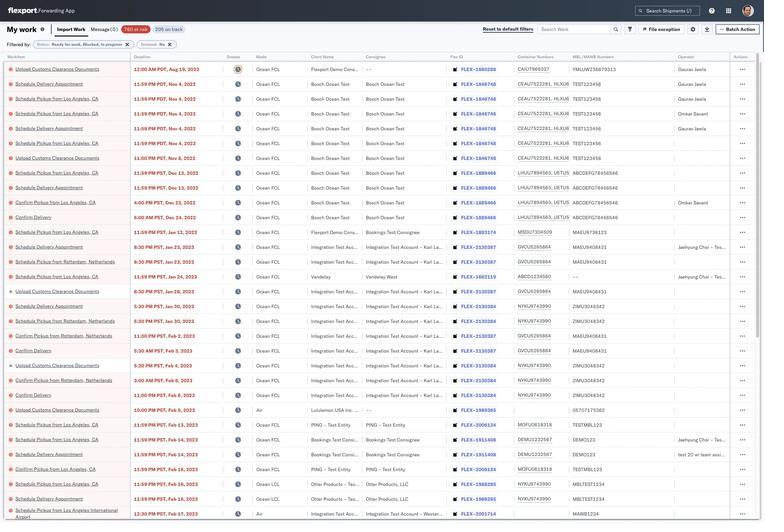 Task type: locate. For each thing, give the bounding box(es) containing it.
flex-1988285 button
[[451, 480, 498, 489], [451, 480, 498, 489], [451, 495, 498, 504], [451, 495, 498, 504]]

15 11:59 from the top
[[134, 496, 147, 502]]

2 2006134 from the top
[[476, 467, 497, 473]]

from for seventh schedule pickup from los angeles, ca button from the bottom
[[52, 140, 62, 146]]

flex-2006134 button
[[451, 421, 498, 430], [451, 421, 498, 430], [451, 465, 498, 474], [451, 465, 498, 474]]

los inside schedule pickup from los angeles international airport
[[64, 508, 71, 514]]

nov
[[169, 81, 178, 87], [169, 96, 178, 102], [169, 111, 178, 117], [169, 126, 178, 132], [169, 140, 178, 146], [168, 155, 177, 161]]

numbers inside button
[[538, 54, 554, 59]]

4 5:30 from the top
[[134, 363, 144, 369]]

8 fcl from the top
[[272, 170, 280, 176]]

0 vertical spatial 11:59 pm pst, feb 16, 2023
[[134, 467, 198, 473]]

2130387 for confirm pickup from rotterdam, netherlands
[[476, 333, 497, 339]]

flex-1889466
[[462, 170, 497, 176], [462, 185, 497, 191], [462, 200, 497, 206], [462, 215, 497, 221]]

0 horizontal spatial western
[[369, 511, 387, 517]]

1 savant from the top
[[694, 111, 709, 117]]

24 ocean fcl from the top
[[257, 422, 280, 428]]

0 vertical spatial confirm pickup from los angeles, ca link
[[16, 199, 96, 206]]

2 vertical spatial 23,
[[174, 259, 182, 265]]

delivery for 1st schedule delivery appointment button
[[37, 81, 54, 87]]

schedule for 8th schedule pickup from los angeles, ca button from the bottom
[[16, 110, 35, 116]]

netherlands for 3:00 am pst, feb 6, 2023
[[86, 377, 112, 383]]

0 vertical spatial upload customs clearance documents button
[[16, 66, 99, 73]]

1 vertical spatial mbltest1234
[[573, 496, 605, 502]]

gaurav
[[679, 66, 694, 72], [679, 81, 694, 87], [679, 96, 694, 102], [679, 126, 694, 132]]

29 flex- from the top
[[462, 482, 476, 488]]

2 flex-1911408 from the top
[[462, 452, 497, 458]]

digital
[[388, 511, 402, 517], [443, 511, 457, 517]]

0 vertical spatial 14,
[[178, 437, 185, 443]]

upload
[[16, 66, 31, 72], [16, 155, 31, 161], [16, 288, 31, 294], [16, 363, 31, 369], [16, 407, 31, 413]]

1 8:30 pm pst, jan 23, 2023 from the top
[[134, 244, 194, 250]]

4 maeu9408431 from the top
[[573, 333, 607, 339]]

1 vertical spatial 6,
[[178, 393, 182, 399]]

flex-2130387 for confirm pickup from rotterdam, netherlands
[[462, 333, 497, 339]]

nyku9743990
[[518, 303, 552, 309], [518, 318, 552, 324], [518, 363, 552, 369], [518, 378, 552, 384], [518, 392, 552, 398], [518, 481, 552, 487], [518, 496, 552, 502]]

0 vertical spatial flex-1911408
[[462, 437, 497, 443]]

12:00
[[134, 66, 147, 72]]

30, down 28,
[[174, 304, 182, 310]]

1 vertical spatial air
[[257, 511, 263, 517]]

from inside schedule pickup from los angeles international airport
[[52, 508, 62, 514]]

:
[[49, 42, 50, 47], [157, 42, 158, 47]]

gvcu5265864
[[518, 244, 552, 250], [518, 259, 552, 265], [518, 289, 552, 295], [518, 333, 552, 339], [518, 348, 552, 354]]

0 vertical spatial 13,
[[178, 170, 186, 176]]

account
[[346, 244, 364, 250], [401, 244, 419, 250], [346, 259, 364, 265], [401, 259, 419, 265], [346, 289, 364, 295], [401, 289, 419, 295], [346, 304, 364, 310], [401, 304, 419, 310], [346, 318, 364, 324], [401, 318, 419, 324], [346, 333, 364, 339], [401, 333, 419, 339], [346, 348, 364, 354], [401, 348, 419, 354], [346, 363, 364, 369], [401, 363, 419, 369], [346, 378, 364, 384], [401, 378, 419, 384], [346, 393, 364, 399], [401, 393, 419, 399], [358, 482, 376, 488], [358, 496, 376, 502], [346, 511, 364, 517], [401, 511, 419, 517]]

2 vertical spatial jaehyung
[[679, 437, 699, 443]]

lhuu7894563,
[[518, 170, 553, 176], [518, 185, 553, 191], [518, 200, 553, 206], [518, 214, 553, 220]]

0 vertical spatial confirm pickup from los angeles, ca button
[[16, 199, 96, 206]]

5:30 pm pst, jan 30, 2023 up 11:00 pm pst, feb 2, 2023
[[134, 318, 194, 324]]

5 appointment from the top
[[55, 303, 83, 309]]

3 11:59 pm pst, feb 16, 2023 from the top
[[134, 496, 198, 502]]

3 upload customs clearance documents from the top
[[16, 288, 99, 294]]

7 appointment from the top
[[55, 496, 83, 502]]

2 upload customs clearance documents button from the top
[[16, 155, 99, 162]]

11 11:59 from the top
[[134, 437, 147, 443]]

dec down 11:00 pm pst, nov 8, 2022
[[168, 170, 177, 176]]

jaehyung choi - test origin agent
[[679, 244, 752, 250]]

pickup for 3rd schedule pickup from los angeles, ca button from the bottom
[[37, 422, 51, 428]]

1 horizontal spatial vandelay
[[366, 274, 386, 280]]

3 ceau7522281, hlxu6269489, hlxu8034992 from the top
[[518, 111, 623, 117]]

0 vertical spatial --
[[366, 66, 372, 72]]

5 11:59 from the top
[[134, 140, 147, 146]]

2 8:30 from the top
[[134, 259, 144, 265]]

0 horizontal spatial digital
[[388, 511, 402, 517]]

1 vertical spatial schedule pickup from rotterdam, netherlands button
[[16, 318, 115, 325]]

angeles, for 8th schedule pickup from los angeles, ca button from the bottom
[[72, 110, 91, 116]]

angeles, for 4th schedule pickup from los angeles, ca button from the bottom
[[72, 274, 91, 280]]

destination
[[725, 274, 750, 280], [725, 437, 750, 443]]

from for schedule pickup from los angeles international airport button at the bottom
[[52, 508, 62, 514]]

16,
[[178, 467, 185, 473], [178, 482, 185, 488], [178, 496, 185, 502]]

11:00 pm pst, feb 6, 2023
[[134, 393, 195, 399]]

0 vertical spatial confirm pickup from rotterdam, netherlands link
[[16, 333, 112, 339]]

1 vertical spatial flex-1911408
[[462, 452, 497, 458]]

jan
[[168, 229, 176, 235], [166, 244, 173, 250], [166, 259, 173, 265], [168, 274, 176, 280], [166, 289, 173, 295], [166, 304, 173, 310], [166, 318, 173, 324]]

11:59 pm pdt, nov 4, 2022 for first schedule pickup from los angeles, ca button from the top of the page
[[134, 96, 196, 102]]

am right 3:00
[[146, 378, 153, 384]]

flex-1660288 button
[[451, 65, 498, 74], [451, 65, 498, 74]]

jaehyung choi - test destination agent for --
[[679, 274, 764, 280]]

dec up 11:59 pm pst, jan 12, 2023 in the top left of the page
[[166, 215, 175, 221]]

0 vertical spatial 11:00
[[134, 155, 147, 161]]

jaehyung
[[679, 244, 699, 250], [679, 274, 699, 280], [679, 437, 699, 443]]

flexport. image
[[8, 7, 38, 14]]

customs
[[32, 66, 51, 72], [32, 155, 51, 161], [32, 288, 51, 294], [32, 363, 51, 369], [32, 407, 51, 413]]

2 jaehyung from the top
[[679, 274, 699, 280]]

1846748 for first schedule pickup from los angeles, ca button from the top of the page
[[476, 96, 497, 102]]

Search Work text field
[[538, 24, 611, 34]]

2 vertical spatial upload customs clearance documents button
[[16, 407, 99, 414]]

0 vertical spatial choi
[[700, 244, 710, 250]]

2 11:00 from the top
[[134, 333, 147, 339]]

testmbl123 for 11:59 pm pst, feb 13, 2023
[[573, 422, 603, 428]]

13, down 8,
[[178, 170, 186, 176]]

schedule for fourth schedule delivery appointment button from the bottom
[[16, 244, 35, 250]]

2 11:59 from the top
[[134, 96, 147, 102]]

1 vertical spatial schedule pickup from rotterdam, netherlands
[[16, 318, 115, 324]]

1 documents from the top
[[75, 66, 99, 72]]

pickup for confirm pickup from rotterdam, netherlands button for 11:00 pm pst, feb 2, 2023
[[34, 333, 49, 339]]

schedule pickup from los angeles, ca link for second schedule pickup from los angeles, ca button from the bottom
[[16, 436, 98, 443]]

3 upload customs clearance documents button from the top
[[16, 407, 99, 414]]

choi down jaehyung choi - test origin agent on the right top
[[700, 274, 710, 280]]

1 vertical spatial 14,
[[178, 452, 185, 458]]

4 lhuu7894563, uetu5238478 from the top
[[518, 214, 587, 220]]

1889466
[[476, 170, 497, 176], [476, 185, 497, 191], [476, 200, 497, 206], [476, 215, 497, 221]]

pickup for 4th schedule pickup from los angeles, ca button from the bottom
[[37, 274, 51, 280]]

appointment
[[55, 81, 83, 87], [55, 125, 83, 131], [55, 185, 83, 191], [55, 244, 83, 250], [55, 303, 83, 309], [55, 452, 83, 458], [55, 496, 83, 502]]

2 hlxu6269489, from the top
[[554, 96, 589, 102]]

am for 5:30
[[146, 348, 153, 354]]

schedule pickup from los angeles, ca for first schedule pickup from los angeles, ca button from the top of the page
[[16, 96, 98, 102]]

schedule delivery appointment for schedule delivery appointment link for 1st schedule delivery appointment button
[[16, 81, 83, 87]]

6, for 3:00 am pst, feb 6, 2023
[[175, 378, 180, 384]]

1 upload from the top
[[16, 66, 31, 72]]

5 flex- from the top
[[462, 126, 476, 132]]

choi
[[700, 244, 710, 250], [700, 274, 710, 280], [700, 437, 710, 443]]

1 vertical spatial omkar savant
[[679, 200, 709, 206]]

omkar
[[679, 111, 693, 117], [679, 200, 693, 206]]

jaehyung for --
[[679, 274, 699, 280]]

2001714
[[476, 511, 497, 517]]

from for first schedule pickup from los angeles, ca button from the bottom of the page
[[52, 481, 62, 487]]

entity
[[338, 422, 351, 428], [393, 422, 406, 428], [338, 467, 351, 473], [393, 467, 406, 473]]

1 vertical spatial otter products, llc
[[366, 496, 409, 502]]

1 vertical spatial 8:30
[[134, 259, 144, 265]]

1 vertical spatial flexport demo consignee
[[311, 229, 367, 235]]

schedule for 6th schedule pickup from los angeles, ca button from the bottom of the page
[[16, 170, 35, 176]]

13, for schedule pickup from los angeles, ca
[[178, 422, 185, 428]]

ca
[[92, 96, 98, 102], [92, 110, 98, 116], [92, 140, 98, 146], [92, 170, 98, 176], [89, 199, 96, 205], [92, 229, 98, 235], [92, 274, 98, 280], [92, 422, 98, 428], [92, 437, 98, 443], [89, 466, 96, 472], [92, 481, 98, 487]]

0 vertical spatial llc
[[401, 482, 409, 488]]

1 vertical spatial products,
[[379, 496, 399, 502]]

4:00
[[134, 200, 144, 206]]

24, up 12,
[[176, 215, 183, 221]]

mode button
[[253, 53, 301, 60]]

3 flex-1846748 from the top
[[462, 111, 497, 117]]

3 choi from the top
[[700, 437, 710, 443]]

schedule pickup from los angeles, ca for first schedule pickup from los angeles, ca button from the bottom of the page
[[16, 481, 98, 487]]

0 vertical spatial mofu0618318
[[518, 422, 553, 428]]

schedule delivery appointment for schedule delivery appointment link related to fourth schedule delivery appointment button from the bottom
[[16, 244, 83, 250]]

ca for first schedule pickup from los angeles, ca button from the top of the page
[[92, 96, 98, 102]]

15 ocean fcl from the top
[[257, 274, 280, 280]]

flex-1893174 button
[[451, 228, 498, 237], [451, 228, 498, 237]]

6, up 11:00 pm pst, feb 6, 2023
[[175, 378, 180, 384]]

jaehyung choi - test destination agent down jaehyung choi - test origin agent on the right top
[[679, 274, 764, 280]]

0 vertical spatial agent
[[740, 244, 752, 250]]

22 ocean fcl from the top
[[257, 378, 280, 384]]

1 confirm delivery from the top
[[16, 214, 51, 220]]

0 vertical spatial otter products - test account
[[311, 482, 376, 488]]

0 vertical spatial jaehyung
[[679, 244, 699, 250]]

24, for 2022
[[176, 215, 183, 221]]

flex-1889466 button
[[451, 168, 498, 178], [451, 168, 498, 178], [451, 183, 498, 193], [451, 183, 498, 193], [451, 198, 498, 207], [451, 198, 498, 207], [451, 213, 498, 222], [451, 213, 498, 222]]

0 vertical spatial products
[[324, 482, 343, 488]]

-
[[366, 66, 369, 72], [369, 66, 372, 72], [365, 244, 368, 250], [420, 244, 423, 250], [711, 244, 714, 250], [365, 259, 368, 265], [420, 259, 423, 265], [573, 274, 576, 280], [576, 274, 579, 280], [711, 274, 714, 280], [365, 289, 368, 295], [420, 289, 423, 295], [365, 304, 368, 310], [420, 304, 423, 310], [365, 318, 368, 324], [420, 318, 423, 324], [365, 333, 368, 339], [420, 333, 423, 339], [365, 348, 368, 354], [420, 348, 423, 354], [365, 363, 368, 369], [420, 363, 423, 369], [365, 378, 368, 384], [420, 378, 423, 384], [365, 393, 368, 399], [420, 393, 423, 399], [366, 407, 369, 413], [369, 407, 372, 413], [324, 422, 327, 428], [379, 422, 382, 428], [711, 437, 714, 443], [324, 467, 327, 473], [379, 467, 382, 473], [344, 482, 347, 488], [344, 496, 347, 502], [365, 511, 368, 517], [420, 511, 423, 517]]

pm
[[148, 81, 156, 87], [148, 96, 156, 102], [148, 111, 156, 117], [148, 126, 156, 132], [148, 140, 156, 146], [148, 155, 156, 161], [148, 170, 156, 176], [148, 185, 156, 191], [146, 200, 153, 206], [148, 229, 156, 235], [146, 244, 153, 250], [146, 259, 153, 265], [148, 274, 156, 280], [146, 289, 153, 295], [146, 304, 153, 310], [146, 318, 153, 324], [148, 333, 156, 339], [146, 363, 153, 369], [148, 393, 156, 399], [148, 407, 156, 413], [148, 422, 156, 428], [148, 437, 156, 443], [148, 452, 156, 458], [148, 467, 156, 473], [148, 482, 156, 488], [148, 496, 156, 502], [148, 511, 156, 517]]

2 vertical spatial 8:30
[[134, 289, 144, 295]]

11:59 pm pst, dec 13, 2022 down 11:00 pm pst, nov 8, 2022
[[134, 170, 199, 176]]

0 vertical spatial omkar savant
[[679, 111, 709, 117]]

confirm for second confirm pickup from los angeles, ca 'button' from the bottom
[[16, 199, 33, 205]]

demu1232567 for jaehyung choi - test destination agent
[[518, 437, 553, 443]]

ca for 1st confirm pickup from los angeles, ca 'button' from the bottom
[[89, 466, 96, 472]]

2 vertical spatial choi
[[700, 437, 710, 443]]

3 flex- from the top
[[462, 96, 476, 102]]

2 1911408 from the top
[[476, 452, 497, 458]]

2 vertical spatial confirm delivery
[[16, 392, 51, 398]]

1 vertical spatial 11:59 pm pst, feb 14, 2023
[[134, 452, 198, 458]]

8 flex- from the top
[[462, 170, 476, 176]]

23, up 6:00 am pst, dec 24, 2022 on the top of the page
[[176, 200, 183, 206]]

schedule pickup from rotterdam, netherlands
[[16, 259, 115, 265], [16, 318, 115, 324]]

schedule for fifth schedule delivery appointment button from the bottom of the page
[[16, 185, 35, 191]]

gvcu5265864 for schedule pickup from rotterdam, netherlands
[[518, 259, 552, 265]]

19 schedule from the top
[[16, 508, 35, 514]]

3 1889466 from the top
[[476, 200, 497, 206]]

0 vertical spatial flex-1988285
[[462, 482, 497, 488]]

jawla for 6th schedule delivery appointment button from the bottom of the page
[[695, 126, 707, 132]]

2 vertical spatial confirm delivery link
[[16, 392, 51, 399]]

1 vertical spatial confirm delivery button
[[16, 347, 51, 355]]

5:30 down 8:30 pm pst, jan 28, 2023
[[134, 304, 144, 310]]

1 vertical spatial testmbl123
[[573, 467, 603, 473]]

0 vertical spatial confirm delivery link
[[16, 214, 51, 221]]

demo123
[[573, 437, 596, 443], [573, 452, 596, 458]]

resize handle column header
[[122, 52, 130, 524], [216, 52, 224, 524], [245, 52, 253, 524], [300, 52, 308, 524], [355, 52, 363, 524], [439, 52, 447, 524], [507, 52, 515, 524], [562, 52, 570, 524], [667, 52, 676, 524], [722, 52, 730, 524], [748, 52, 756, 524]]

5:30 pm pst, jan 30, 2023 down 8:30 pm pst, jan 28, 2023
[[134, 304, 194, 310]]

schedule for schedule pickup from los angeles international airport button at the bottom
[[16, 508, 35, 514]]

5 hlxu8034992 from the top
[[590, 140, 623, 146]]

choi up team
[[700, 437, 710, 443]]

1 vertical spatial confirm pickup from rotterdam, netherlands
[[16, 377, 112, 383]]

schedule inside schedule pickup from los angeles international airport
[[16, 508, 35, 514]]

delivery for confirm delivery button associated with 6:00 am pst, dec 24, 2022
[[34, 214, 51, 220]]

choi for demo123
[[700, 437, 710, 443]]

flex-1989365 button
[[451, 406, 498, 415], [451, 406, 498, 415]]

2 schedule pickup from los angeles, ca button from the top
[[16, 110, 98, 117]]

10 ocean fcl from the top
[[257, 200, 280, 206]]

llc
[[401, 482, 409, 488], [401, 496, 409, 502]]

pickup for 6th schedule pickup from los angeles, ca button from the bottom of the page
[[37, 170, 51, 176]]

schedule delivery appointment for 6th schedule delivery appointment button from the bottom of the page schedule delivery appointment link
[[16, 125, 83, 131]]

schedule for 3rd schedule pickup from los angeles, ca button from the bottom
[[16, 422, 35, 428]]

16 schedule from the top
[[16, 452, 35, 458]]

to
[[497, 26, 502, 32]]

1 vertical spatial flex-1988285
[[462, 496, 497, 502]]

los for second schedule pickup from los angeles, ca button from the bottom
[[64, 437, 71, 443]]

3 gvcu5265864 from the top
[[518, 289, 552, 295]]

1 vertical spatial 24,
[[177, 274, 184, 280]]

4 clearance from the top
[[52, 363, 74, 369]]

resize handle column header for mbl/mawb numbers
[[667, 52, 676, 524]]

risk
[[140, 26, 148, 32]]

5 flex-1846748 from the top
[[462, 140, 497, 146]]

3 1846748 from the top
[[476, 111, 497, 117]]

gaurav jawla
[[679, 66, 707, 72], [679, 81, 707, 87], [679, 96, 707, 102], [679, 126, 707, 132]]

1 vertical spatial 2006134
[[476, 467, 497, 473]]

0 vertical spatial 11:59 pm pst, feb 14, 2023
[[134, 437, 198, 443]]

0 vertical spatial 23,
[[176, 200, 183, 206]]

6:00 am pst, dec 24, 2022
[[134, 215, 196, 221]]

4 ceau7522281, from the top
[[518, 125, 553, 131]]

1 vertical spatial confirm pickup from los angeles, ca
[[16, 466, 96, 472]]

8:30
[[134, 244, 144, 250], [134, 259, 144, 265], [134, 289, 144, 295]]

3 gaurav from the top
[[679, 96, 694, 102]]

8,
[[178, 155, 183, 161]]

1988285
[[476, 482, 497, 488], [476, 496, 497, 502]]

angeles, for second schedule pickup from los angeles, ca button from the bottom
[[72, 437, 91, 443]]

container numbers
[[518, 54, 554, 59]]

5:30 up 11:00 pm pst, feb 2, 2023
[[134, 318, 144, 324]]

16 flex- from the top
[[462, 289, 476, 295]]

0 vertical spatial 2006134
[[476, 422, 497, 428]]

1 vertical spatial flex-2006134
[[462, 467, 497, 473]]

jan up 28,
[[168, 274, 176, 280]]

confirm delivery
[[16, 214, 51, 220], [16, 348, 51, 354], [16, 392, 51, 398]]

: left no
[[157, 42, 158, 47]]

schedule pickup from los angeles, ca link for 5th schedule pickup from los angeles, ca button from the top of the page
[[16, 229, 98, 235]]

jan down 8:30 pm pst, jan 28, 2023
[[166, 304, 173, 310]]

2 5:30 from the top
[[134, 318, 144, 324]]

confirm for 11:00 pm pst, feb 6, 2023 confirm delivery button
[[16, 392, 33, 398]]

am up 5:30 pm pst, feb 4, 2023
[[146, 348, 153, 354]]

4 schedule delivery appointment link from the top
[[16, 244, 83, 250]]

0 vertical spatial 5:30 pm pst, jan 30, 2023
[[134, 304, 194, 310]]

11:00 for 11:00 pm pst, feb 2, 2023
[[134, 333, 147, 339]]

0 vertical spatial schedule pickup from rotterdam, netherlands link
[[16, 258, 115, 265]]

mofu0618318
[[518, 422, 553, 428], [518, 467, 553, 473]]

0 vertical spatial demo
[[330, 66, 343, 72]]

flex-
[[462, 66, 476, 72], [462, 81, 476, 87], [462, 96, 476, 102], [462, 111, 476, 117], [462, 126, 476, 132], [462, 140, 476, 146], [462, 155, 476, 161], [462, 170, 476, 176], [462, 185, 476, 191], [462, 200, 476, 206], [462, 215, 476, 221], [462, 229, 476, 235], [462, 244, 476, 250], [462, 259, 476, 265], [462, 274, 476, 280], [462, 289, 476, 295], [462, 304, 476, 310], [462, 318, 476, 324], [462, 333, 476, 339], [462, 348, 476, 354], [462, 363, 476, 369], [462, 378, 476, 384], [462, 393, 476, 399], [462, 407, 476, 413], [462, 422, 476, 428], [462, 437, 476, 443], [462, 452, 476, 458], [462, 467, 476, 473], [462, 482, 476, 488], [462, 496, 476, 502], [462, 511, 476, 517]]

5 upload customs clearance documents link from the top
[[16, 407, 99, 413]]

filtered by:
[[7, 41, 31, 47]]

0 vertical spatial 30,
[[174, 304, 182, 310]]

0 vertical spatial savant
[[694, 111, 709, 117]]

gaurav for 6th schedule delivery appointment button from the bottom of the page
[[679, 126, 694, 132]]

flex-1911408
[[462, 437, 497, 443], [462, 452, 497, 458]]

8 schedule pickup from los angeles, ca button from the top
[[16, 436, 98, 444]]

schedule delivery appointment button
[[16, 80, 83, 88], [16, 125, 83, 132], [16, 184, 83, 192], [16, 244, 83, 251], [16, 303, 83, 310], [16, 451, 83, 459], [16, 496, 83, 503]]

0 vertical spatial mbltest1234
[[573, 482, 605, 488]]

4 confirm from the top
[[16, 348, 33, 354]]

1 vertical spatial omkar
[[679, 200, 693, 206]]

1 vertical spatial 1911408
[[476, 452, 497, 458]]

2 choi from the top
[[700, 274, 710, 280]]

mofu0618318 for 11:59 pm pst, feb 13, 2023
[[518, 422, 553, 428]]

0 vertical spatial otter products, llc
[[366, 482, 409, 488]]

2 appointment from the top
[[55, 125, 83, 131]]

1 vertical spatial 5:30 pm pst, jan 30, 2023
[[134, 318, 194, 324]]

1 vertical spatial flexport
[[311, 229, 329, 235]]

numbers for container numbers
[[538, 54, 554, 59]]

flex-2001714
[[462, 511, 497, 517]]

1 vertical spatial jaehyung
[[679, 274, 699, 280]]

uetu5238478
[[554, 170, 587, 176], [554, 185, 587, 191], [554, 200, 587, 206], [554, 214, 587, 220]]

0 vertical spatial 1988285
[[476, 482, 497, 488]]

flex-2006134
[[462, 422, 497, 428], [462, 467, 497, 473]]

Search Shipments (/) text field
[[636, 6, 701, 16]]

0 vertical spatial schedule pickup from rotterdam, netherlands button
[[16, 258, 115, 266]]

ca for second confirm pickup from los angeles, ca 'button' from the bottom
[[89, 199, 96, 205]]

omkar savant for abcdefg78456546
[[679, 200, 709, 206]]

blocked,
[[83, 42, 100, 47]]

1 vertical spatial 1988285
[[476, 496, 497, 502]]

jawla for first schedule pickup from los angeles, ca button from the top of the page
[[695, 96, 707, 102]]

23, for netherlands
[[174, 259, 182, 265]]

1 vertical spatial 16,
[[178, 482, 185, 488]]

container numbers button
[[515, 53, 563, 60]]

from for second confirm pickup from los angeles, ca 'button' from the bottom
[[50, 199, 60, 205]]

schedule for 6th schedule delivery appointment button from the bottom of the page
[[16, 125, 35, 131]]

ca for 8th schedule pickup from los angeles, ca button from the bottom
[[92, 110, 98, 116]]

0 vertical spatial confirm pickup from rotterdam, netherlands
[[16, 333, 112, 339]]

destination for --
[[725, 274, 750, 280]]

3 zimu3048342 from the top
[[573, 363, 605, 369]]

: left ready
[[49, 42, 50, 47]]

los for schedule pickup from los angeles international airport button at the bottom
[[64, 508, 71, 514]]

client name button
[[308, 53, 356, 60]]

8:30 pm pst, jan 23, 2023 down 11:59 pm pst, jan 12, 2023 in the top left of the page
[[134, 244, 194, 250]]

1 vertical spatial upload customs clearance documents button
[[16, 155, 99, 162]]

ceau7522281, for 6th schedule delivery appointment button from the bottom of the page
[[518, 125, 553, 131]]

fcl
[[272, 66, 280, 72], [272, 81, 280, 87], [272, 96, 280, 102], [272, 111, 280, 117], [272, 126, 280, 132], [272, 140, 280, 146], [272, 155, 280, 161], [272, 170, 280, 176], [272, 185, 280, 191], [272, 200, 280, 206], [272, 215, 280, 221], [272, 229, 280, 235], [272, 244, 280, 250], [272, 259, 280, 265], [272, 274, 280, 280], [272, 289, 280, 295], [272, 304, 280, 310], [272, 318, 280, 324], [272, 333, 280, 339], [272, 348, 280, 354], [272, 363, 280, 369], [272, 378, 280, 384], [272, 393, 280, 399], [272, 422, 280, 428], [272, 437, 280, 443], [272, 452, 280, 458], [272, 467, 280, 473]]

24, up 28,
[[177, 274, 184, 280]]

13, up 4:00 pm pst, dec 23, 2022 at the left
[[178, 185, 186, 191]]

upload customs clearance documents
[[16, 66, 99, 72], [16, 155, 99, 161], [16, 288, 99, 294], [16, 363, 99, 369], [16, 407, 99, 413]]

5 schedule pickup from los angeles, ca from the top
[[16, 229, 98, 235]]

1 vertical spatial jaehyung choi - test destination agent
[[679, 437, 764, 443]]

1 vertical spatial demu1232567
[[518, 452, 553, 458]]

jan up 11:00 pm pst, feb 2, 2023
[[166, 318, 173, 324]]

upload customs clearance documents for upload customs clearance documents button corresponding to 12:00 am pdt, aug 19, 2022
[[16, 66, 99, 72]]

hlxu6269489,
[[554, 81, 589, 87], [554, 96, 589, 102], [554, 111, 589, 117], [554, 125, 589, 131], [554, 140, 589, 146], [554, 155, 589, 161]]

4 uetu5238478 from the top
[[554, 214, 587, 220]]

8:30 pm pst, jan 23, 2023 up 11:59 pm pst, jan 24, 2023 at the bottom left
[[134, 259, 194, 265]]

3 maeu9408431 from the top
[[573, 289, 607, 295]]

3 2130387 from the top
[[476, 289, 497, 295]]

1 flex-1988285 from the top
[[462, 482, 497, 488]]

testmbl123
[[573, 422, 603, 428], [573, 467, 603, 473]]

1 test123456 from the top
[[573, 81, 602, 87]]

otter products, llc
[[366, 482, 409, 488], [366, 496, 409, 502]]

1 vandelay from the left
[[311, 274, 331, 280]]

jan down 11:59 pm pst, jan 12, 2023 in the top left of the page
[[166, 244, 173, 250]]

5:30 up 5:30 pm pst, feb 4, 2023
[[134, 348, 144, 354]]

flex-2130387
[[462, 244, 497, 250], [462, 259, 497, 265], [462, 289, 497, 295], [462, 333, 497, 339], [462, 348, 497, 354]]

schedule pickup from los angeles, ca for 4th schedule pickup from los angeles, ca button from the bottom
[[16, 274, 98, 280]]

1 11:59 pm pst, feb 14, 2023 from the top
[[134, 437, 198, 443]]

destination down the "origin"
[[725, 274, 750, 280]]

1 vertical spatial 8:30 pm pst, jan 23, 2023
[[134, 259, 194, 265]]

schedule pickup from los angeles, ca button
[[16, 95, 98, 103], [16, 110, 98, 117], [16, 140, 98, 147], [16, 169, 98, 177], [16, 229, 98, 236], [16, 273, 98, 281], [16, 422, 98, 429], [16, 436, 98, 444], [16, 481, 98, 488]]

0 vertical spatial demo123
[[573, 437, 596, 443]]

4,
[[179, 81, 183, 87], [179, 96, 183, 102], [179, 111, 183, 117], [179, 126, 183, 132], [179, 140, 183, 146], [175, 363, 179, 369]]

11:59 pm pst, dec 13, 2022
[[134, 170, 199, 176], [134, 185, 199, 191]]

nov for 1st schedule delivery appointment button
[[169, 81, 178, 87]]

2 flex- from the top
[[462, 81, 476, 87]]

am right "12:00"
[[148, 66, 156, 72]]

18 flex- from the top
[[462, 318, 476, 324]]

760 at risk
[[124, 26, 148, 32]]

2 vertical spatial confirm delivery button
[[16, 392, 51, 399]]

confirm delivery for 6:00 am pst, dec 24, 2022
[[16, 214, 51, 220]]

0 vertical spatial confirm pickup from rotterdam, netherlands button
[[16, 333, 112, 340]]

angeles,
[[72, 96, 91, 102], [72, 110, 91, 116], [72, 140, 91, 146], [72, 170, 91, 176], [70, 199, 88, 205], [72, 229, 91, 235], [72, 274, 91, 280], [72, 422, 91, 428], [72, 437, 91, 443], [70, 466, 88, 472], [72, 481, 91, 487]]

11:59 pm pst, dec 13, 2022 up 4:00 pm pst, dec 23, 2022 at the left
[[134, 185, 199, 191]]

2 destination from the top
[[725, 437, 750, 443]]

0 horizontal spatial numbers
[[538, 54, 554, 59]]

operator
[[679, 54, 695, 59]]

8:30 down 11:59 pm pst, jan 24, 2023 at the bottom left
[[134, 289, 144, 295]]

0 vertical spatial confirm delivery button
[[16, 214, 51, 221]]

19 fcl from the top
[[272, 333, 280, 339]]

3:00
[[134, 378, 144, 384]]

2 vertical spatial agent
[[751, 437, 764, 443]]

schedule for 2nd schedule delivery appointment button from the bottom of the page
[[16, 452, 35, 458]]

am right 6:00
[[146, 215, 153, 221]]

2 flex-2130387 from the top
[[462, 259, 497, 265]]

2 vertical spatial --
[[366, 407, 372, 413]]

gvcu5265864 for confirm pickup from rotterdam, netherlands
[[518, 333, 552, 339]]

5:30
[[134, 304, 144, 310], [134, 318, 144, 324], [134, 348, 144, 354], [134, 363, 144, 369]]

0 vertical spatial ocean lcl
[[257, 482, 280, 488]]

schedule pickup from rotterdam, netherlands link
[[16, 258, 115, 265], [16, 318, 115, 324]]

2 hlxu8034992 from the top
[[590, 96, 623, 102]]

5:30 up 3:00
[[134, 363, 144, 369]]

2 flex-1846748 from the top
[[462, 96, 497, 102]]

for
[[65, 42, 70, 47]]

upload for 11:00 pm pst, nov 8, 2022 upload customs clearance documents button
[[16, 155, 31, 161]]

0 vertical spatial jaehyung choi - test destination agent
[[679, 274, 764, 280]]

ocean lcl
[[257, 482, 280, 488], [257, 496, 280, 502]]

5 schedule pickup from los angeles, ca link from the top
[[16, 229, 98, 235]]

integration
[[311, 244, 335, 250], [366, 244, 390, 250], [311, 259, 335, 265], [366, 259, 390, 265], [311, 289, 335, 295], [366, 289, 390, 295], [311, 304, 335, 310], [366, 304, 390, 310], [311, 318, 335, 324], [366, 318, 390, 324], [311, 333, 335, 339], [366, 333, 390, 339], [311, 348, 335, 354], [366, 348, 390, 354], [311, 363, 335, 369], [366, 363, 390, 369], [311, 378, 335, 384], [366, 378, 390, 384], [311, 393, 335, 399], [366, 393, 390, 399], [311, 511, 335, 517], [366, 511, 390, 517]]

hlxu8034992 for first schedule pickup from los angeles, ca button from the top of the page
[[590, 96, 623, 102]]

vandelay for vandelay west
[[366, 274, 386, 280]]

6, up "9,"
[[178, 393, 182, 399]]

6 ceau7522281, from the top
[[518, 155, 553, 161]]

inc.
[[346, 407, 354, 413]]

17 ocean fcl from the top
[[257, 304, 280, 310]]

flex-2001714 button
[[451, 510, 498, 519], [451, 510, 498, 519]]

1 2006134 from the top
[[476, 422, 497, 428]]

otter products - test account
[[311, 482, 376, 488], [311, 496, 376, 502]]

resize handle column header for container numbers
[[562, 52, 570, 524]]

6 schedule delivery appointment button from the top
[[16, 451, 83, 459]]

flexport for --
[[311, 66, 329, 72]]

savant
[[694, 111, 709, 117], [694, 200, 709, 206]]

jaehyung choi - test destination agent up assignment
[[679, 437, 764, 443]]

4 customs from the top
[[32, 363, 51, 369]]

10 schedule from the top
[[16, 259, 35, 265]]

1 vertical spatial confirm delivery
[[16, 348, 51, 354]]

file
[[650, 26, 658, 32]]

0 vertical spatial lcl
[[272, 482, 280, 488]]

choi left the "origin"
[[700, 244, 710, 250]]

1 vertical spatial schedule pickup from rotterdam, netherlands link
[[16, 318, 115, 324]]

0 vertical spatial 8:30 pm pst, jan 23, 2023
[[134, 244, 194, 250]]

30, up 2,
[[174, 318, 182, 324]]

13, down "9,"
[[178, 422, 185, 428]]

1 vertical spatial demo123
[[573, 452, 596, 458]]

23, down 12,
[[174, 244, 182, 250]]

0 vertical spatial omkar
[[679, 111, 693, 117]]

pickup inside schedule pickup from los angeles international airport
[[37, 508, 51, 514]]

upload customs clearance documents link for 1st upload customs clearance documents button from the bottom
[[16, 407, 99, 413]]

rotterdam, for 11:00 pm pst, feb 2, 2023
[[61, 333, 85, 339]]

0 vertical spatial flexport demo consignee
[[311, 66, 367, 72]]

8:30 down 6:00
[[134, 244, 144, 250]]

angeles, for 5th schedule pickup from los angeles, ca button from the top of the page
[[72, 229, 91, 235]]

flex-1846748
[[462, 81, 497, 87], [462, 96, 497, 102], [462, 111, 497, 117], [462, 126, 497, 132], [462, 140, 497, 146], [462, 155, 497, 161]]

omkar savant for test123456
[[679, 111, 709, 117]]

schedule for 5th schedule pickup from los angeles, ca button from the top of the page
[[16, 229, 35, 235]]

1 hlxu8034992 from the top
[[590, 81, 623, 87]]

11:00 for 11:00 pm pst, feb 6, 2023
[[134, 393, 147, 399]]

import work button
[[55, 22, 88, 37]]

4 schedule pickup from los angeles, ca button from the top
[[16, 169, 98, 177]]

0 vertical spatial demu1232567
[[518, 437, 553, 443]]

appointment for 5th schedule delivery appointment button from the top of the page
[[55, 303, 83, 309]]

numbers inside button
[[598, 54, 615, 59]]

delivery for 7th schedule delivery appointment button from the top
[[37, 496, 54, 502]]

9 fcl from the top
[[272, 185, 280, 191]]

1 vertical spatial 11:59 pm pst, feb 16, 2023
[[134, 482, 198, 488]]

23, up 11:59 pm pst, jan 24, 2023 at the bottom left
[[174, 259, 182, 265]]

schedule delivery appointment link for fifth schedule delivery appointment button from the bottom of the page
[[16, 184, 83, 191]]

numbers up caiu7969337
[[538, 54, 554, 59]]

0 vertical spatial flex-2006134
[[462, 422, 497, 428]]

appointment for fourth schedule delivery appointment button from the bottom
[[55, 244, 83, 250]]

3 upload customs clearance documents link from the top
[[16, 288, 99, 295]]

12:30 pm pst, feb 17, 2023
[[134, 511, 198, 517]]

confirm pickup from rotterdam, netherlands link for 11:00
[[16, 333, 112, 339]]

1 maeu9408431 from the top
[[573, 244, 607, 250]]

destination up assignment
[[725, 437, 750, 443]]

0 vertical spatial flexport
[[311, 66, 329, 72]]

1 vertical spatial otter products - test account
[[311, 496, 376, 502]]

0 vertical spatial testmbl123
[[573, 422, 603, 428]]

24, for 2023
[[177, 274, 184, 280]]

5 flex-2130384 from the top
[[462, 393, 497, 399]]

8:30 up 11:59 pm pst, jan 24, 2023 at the bottom left
[[134, 259, 144, 265]]

numbers up ymluw236679313
[[598, 54, 615, 59]]

schedule delivery appointment
[[16, 81, 83, 87], [16, 125, 83, 131], [16, 185, 83, 191], [16, 244, 83, 250], [16, 303, 83, 309], [16, 452, 83, 458], [16, 496, 83, 502]]

3 confirm delivery button from the top
[[16, 392, 51, 399]]

20 fcl from the top
[[272, 348, 280, 354]]

1 vertical spatial 11:59 pm pst, dec 13, 2022
[[134, 185, 199, 191]]



Task type: describe. For each thing, give the bounding box(es) containing it.
gaurav for first schedule pickup from los angeles, ca button from the top of the page
[[679, 96, 694, 102]]

message (0)
[[91, 26, 119, 32]]

pdt, for 6th schedule delivery appointment button from the bottom of the page
[[157, 126, 168, 132]]

from for second schedule pickup from los angeles, ca button from the bottom
[[52, 437, 62, 443]]

client
[[311, 54, 322, 59]]

flexport demo consignee for bookings
[[311, 229, 367, 235]]

flex-1846748 for 1st schedule delivery appointment button
[[462, 81, 497, 87]]

angeles, for first schedule pickup from los angeles, ca button from the bottom of the page
[[72, 481, 91, 487]]

24 fcl from the top
[[272, 422, 280, 428]]

7 schedule pickup from los angeles, ca button from the top
[[16, 422, 98, 429]]

1989365
[[476, 407, 497, 413]]

deadline
[[134, 54, 150, 59]]

1 jawla from the top
[[695, 66, 707, 72]]

3 schedule delivery appointment button from the top
[[16, 184, 83, 192]]

flexport for bookings test consignee
[[311, 229, 329, 235]]

9 ocean fcl from the top
[[257, 185, 280, 191]]

760
[[124, 26, 133, 32]]

schedule pickup from los angeles, ca for 5th schedule pickup from los angeles, ca button from the top of the page
[[16, 229, 98, 235]]

5 ceau7522281, hlxu6269489, hlxu8034992 from the top
[[518, 140, 623, 146]]

3 flex-2130387 from the top
[[462, 289, 497, 295]]

11:00 pm pst, nov 8, 2022
[[134, 155, 196, 161]]

2 documents from the top
[[75, 155, 99, 161]]

schedule pickup from los angeles, ca for 8th schedule pickup from los angeles, ca button from the bottom
[[16, 110, 98, 116]]

11:00 pm pst, feb 2, 2023
[[134, 333, 195, 339]]

23 ocean fcl from the top
[[257, 393, 280, 399]]

205 on track
[[155, 26, 183, 32]]

5 ceau7522281, from the top
[[518, 140, 553, 146]]

jan left 28,
[[166, 289, 173, 295]]

: for snoozed
[[157, 42, 158, 47]]

3 lhuu7894563, from the top
[[518, 200, 553, 206]]

6 1846748 from the top
[[476, 155, 497, 161]]

confirm delivery link for 5:30
[[16, 347, 51, 354]]

1 llc from the top
[[401, 482, 409, 488]]

team
[[701, 452, 712, 458]]

confirm pickup from rotterdam, netherlands button for 3:00 am pst, feb 6, 2023
[[16, 377, 112, 384]]

work,
[[71, 42, 82, 47]]

ca for first schedule pickup from los angeles, ca button from the bottom of the page
[[92, 481, 98, 487]]

28 flex- from the top
[[462, 467, 476, 473]]

2 uetu5238478 from the top
[[554, 185, 587, 191]]

10:00
[[134, 407, 147, 413]]

3 11:59 from the top
[[134, 111, 147, 117]]

9 schedule pickup from los angeles, ca button from the top
[[16, 481, 98, 488]]

angeles
[[72, 508, 89, 514]]

1 confirm pickup from los angeles, ca button from the top
[[16, 199, 96, 206]]

1 products, from the top
[[379, 482, 399, 488]]

confirm for confirm pickup from rotterdam, netherlands button related to 3:00 am pst, feb 6, 2023
[[16, 377, 33, 383]]

5 zimu3048342 from the top
[[573, 393, 605, 399]]

aug
[[169, 66, 178, 72]]

1 schedule pickup from rotterdam, netherlands button from the top
[[16, 258, 115, 266]]

import
[[57, 26, 73, 32]]

mawb1234
[[573, 511, 600, 517]]

dec up 6:00 am pst, dec 24, 2022 on the top of the page
[[166, 200, 174, 206]]

client name
[[311, 54, 334, 59]]

nov for 8th schedule pickup from los angeles, ca button from the bottom
[[169, 111, 178, 117]]

id
[[459, 54, 464, 59]]

ceau7522281, hlxu6269489, hlxu8034992 for 8th schedule pickup from los angeles, ca button from the bottom's "schedule pickup from los angeles, ca" link
[[518, 111, 623, 117]]

schedule for 4th schedule pickup from los angeles, ca button from the bottom
[[16, 274, 35, 280]]

filtered
[[7, 41, 23, 47]]

12:30
[[134, 511, 147, 517]]

4 abcdefg78456546 from the top
[[573, 215, 619, 221]]

ca for 4th schedule pickup from los angeles, ca button from the bottom
[[92, 274, 98, 280]]

progress
[[106, 42, 122, 47]]

confirm delivery link for 6:00
[[16, 214, 51, 221]]

10 resize handle column header from the left
[[722, 52, 730, 524]]

2 otter products, llc from the top
[[366, 496, 409, 502]]

4 upload from the top
[[16, 363, 31, 369]]

17,
[[178, 511, 185, 517]]

lululemon
[[311, 407, 334, 413]]

hlxu8034992 for 8th schedule pickup from los angeles, ca button from the bottom
[[590, 111, 623, 117]]

maeu9408431 for schedule pickup from rotterdam, netherlands
[[573, 259, 607, 265]]

8:30 pm pst, jan 28, 2023
[[134, 289, 194, 295]]

1 western from the left
[[369, 511, 387, 517]]

los for 6th schedule pickup from los angeles, ca button from the bottom of the page
[[64, 170, 71, 176]]

choi for maeu9408431
[[700, 244, 710, 250]]

7 ocean fcl from the top
[[257, 155, 280, 161]]

5 maeu9408431 from the top
[[573, 348, 607, 354]]

consignee button
[[363, 53, 441, 60]]

21 fcl from the top
[[272, 363, 280, 369]]

8 ocean fcl from the top
[[257, 170, 280, 176]]

1 schedule pickup from rotterdam, netherlands from the top
[[16, 259, 115, 265]]

2 western from the left
[[424, 511, 442, 517]]

at
[[134, 26, 138, 32]]

ready
[[52, 42, 64, 47]]

pickup for confirm pickup from rotterdam, netherlands button related to 3:00 am pst, feb 6, 2023
[[34, 377, 49, 383]]

30 flex- from the top
[[462, 496, 476, 502]]

20 flex- from the top
[[462, 348, 476, 354]]

1662119
[[476, 274, 497, 280]]

5 2130387 from the top
[[476, 348, 497, 354]]

12 flex- from the top
[[462, 229, 476, 235]]

1 11:59 from the top
[[134, 81, 147, 87]]

abcd1234560
[[518, 274, 552, 280]]

flex id button
[[447, 53, 508, 60]]

3 schedule pickup from los angeles, ca button from the top
[[16, 140, 98, 147]]

17 flex- from the top
[[462, 304, 476, 310]]

from for 2nd schedule pickup from rotterdam, netherlands button
[[52, 318, 62, 324]]

1 flex- from the top
[[462, 66, 476, 72]]

am for 3:00
[[146, 378, 153, 384]]

8:30 for schedule pickup from rotterdam, netherlands
[[134, 259, 144, 265]]

4, for first schedule pickup from los angeles, ca button from the top of the page
[[179, 96, 183, 102]]

ceau7522281, hlxu6269489, hlxu8034992 for "schedule pickup from los angeles, ca" link associated with first schedule pickup from los angeles, ca button from the top of the page
[[518, 96, 623, 102]]

12:00 am pdt, aug 19, 2022
[[134, 66, 200, 72]]

7 11:59 from the top
[[134, 185, 147, 191]]

schedule pickup from los angeles international airport
[[16, 508, 118, 520]]

2 nyku9743990 from the top
[[518, 318, 552, 324]]

ceau7522281, for first schedule pickup from los angeles, ca button from the top of the page
[[518, 96, 553, 102]]

11:59 pm pst, feb 13, 2023
[[134, 422, 198, 428]]

flex
[[451, 54, 458, 59]]

3,
[[175, 348, 180, 354]]

choi for --
[[700, 274, 710, 280]]

4 ocean fcl from the top
[[257, 111, 280, 117]]

1 mbltest1234 from the top
[[573, 482, 605, 488]]

3 abcdefg78456546 from the top
[[573, 200, 619, 206]]

2 5:30 pm pst, jan 30, 2023 from the top
[[134, 318, 194, 324]]

confirm delivery button for 6:00 am pst, dec 24, 2022
[[16, 214, 51, 221]]

schedule for first schedule pickup from los angeles, ca button from the bottom of the page
[[16, 481, 35, 487]]

flex-1660288
[[462, 66, 497, 72]]

los for 3rd schedule pickup from los angeles, ca button from the bottom
[[64, 422, 71, 428]]

schedule pickup from los angeles international airport link
[[16, 507, 121, 521]]

2 zimu3048342 from the top
[[573, 318, 605, 324]]

los for seventh schedule pickup from los angeles, ca button from the bottom
[[64, 140, 71, 146]]

4, for 8th schedule pickup from los angeles, ca button from the bottom
[[179, 111, 183, 117]]

5:30 pm pst, feb 4, 2023
[[134, 363, 192, 369]]

ceau7522281, for 1st schedule delivery appointment button
[[518, 81, 553, 87]]

pickup for second schedule pickup from los angeles, ca button from the bottom
[[37, 437, 51, 443]]

2 ocean lcl from the top
[[257, 496, 280, 502]]

6 ceau7522281, hlxu6269489, hlxu8034992 from the top
[[518, 155, 623, 161]]

actions
[[734, 54, 748, 59]]

3 lhuu7894563, uetu5238478 from the top
[[518, 200, 587, 206]]

17 fcl from the top
[[272, 304, 280, 310]]

my work
[[7, 24, 37, 34]]

jan up 11:59 pm pst, jan 24, 2023 at the bottom left
[[166, 259, 173, 265]]

14 11:59 from the top
[[134, 482, 147, 488]]

schedule for seventh schedule pickup from los angeles, ca button from the bottom
[[16, 140, 35, 146]]

msdu7304509
[[518, 229, 553, 235]]

gaurav for 1st schedule delivery appointment button
[[679, 81, 694, 87]]

ca for 5th schedule pickup from los angeles, ca button from the top of the page
[[92, 229, 98, 235]]

savant for test123456
[[694, 111, 709, 117]]

6 ocean fcl from the top
[[257, 140, 280, 146]]

test123456 for 6th schedule delivery appointment button from the bottom of the page schedule delivery appointment link
[[573, 126, 602, 132]]

resize handle column header for mode
[[300, 52, 308, 524]]

6 hlxu8034992 from the top
[[590, 155, 623, 161]]

confirm delivery button for 11:00 pm pst, feb 6, 2023
[[16, 392, 51, 399]]

5:30 am pst, feb 3, 2023
[[134, 348, 193, 354]]

from for confirm pickup from rotterdam, netherlands button related to 3:00 am pst, feb 6, 2023
[[50, 377, 60, 383]]

work
[[74, 26, 85, 32]]

19,
[[179, 66, 187, 72]]

19 flex- from the top
[[462, 333, 476, 339]]

flex-1846748 for 6th schedule delivery appointment button from the bottom of the page
[[462, 126, 497, 132]]

4 documents from the top
[[75, 363, 99, 369]]

forwarding
[[38, 8, 64, 14]]

status : ready for work, blocked, in progress
[[37, 42, 122, 47]]

resize handle column header for workitem
[[122, 52, 130, 524]]

on
[[165, 26, 171, 32]]

forwarding app link
[[8, 7, 75, 14]]

flex-1662119
[[462, 274, 497, 280]]

3 5:30 from the top
[[134, 348, 144, 354]]

confirm for 1st confirm pickup from los angeles, ca 'button' from the bottom
[[16, 466, 33, 472]]

schedule pickup from los angeles, ca for 6th schedule pickup from los angeles, ca button from the bottom of the page
[[16, 170, 98, 176]]

flex-2130387 for schedule delivery appointment
[[462, 244, 497, 250]]

am for 6:00
[[146, 215, 153, 221]]

schedule for 7th schedule delivery appointment button from the top
[[16, 496, 35, 502]]

schedule for first schedule pickup from rotterdam, netherlands button from the top
[[16, 259, 35, 265]]

4 11:59 from the top
[[134, 126, 147, 132]]

7 schedule delivery appointment button from the top
[[16, 496, 83, 503]]

batch action
[[727, 26, 756, 32]]

confirm for 5:30 am pst, feb 3, 2023's confirm delivery button
[[16, 348, 33, 354]]

from for first schedule pickup from los angeles, ca button from the top of the page
[[52, 96, 62, 102]]

airport
[[16, 514, 30, 520]]

origin
[[725, 244, 738, 250]]

air for lululemon
[[257, 407, 263, 413]]

track
[[172, 26, 183, 32]]

confirm delivery for 11:00 pm pst, feb 6, 2023
[[16, 392, 51, 398]]

7 flex- from the top
[[462, 155, 476, 161]]

14 flex- from the top
[[462, 259, 476, 265]]

6 11:59 from the top
[[134, 170, 147, 176]]

hlxu6269489, for 6th schedule delivery appointment button from the bottom of the page
[[554, 125, 589, 131]]

4 upload customs clearance documents from the top
[[16, 363, 99, 369]]

test
[[679, 452, 687, 458]]

caiu7969337
[[518, 66, 550, 72]]

25 flex- from the top
[[462, 422, 476, 428]]

11:00 for 11:00 pm pst, nov 8, 2022
[[134, 155, 147, 161]]

14 fcl from the top
[[272, 259, 280, 265]]

2 schedule delivery appointment button from the top
[[16, 125, 83, 132]]

vandelay for vandelay
[[311, 274, 331, 280]]

in
[[101, 42, 105, 47]]

my
[[7, 24, 17, 34]]

deadline button
[[131, 53, 217, 60]]

mbl/mawb numbers
[[573, 54, 615, 59]]

demo123 for jaehyung choi - test destination agent
[[573, 437, 596, 443]]

confirm for confirm pickup from rotterdam, netherlands button for 11:00 pm pst, feb 2, 2023
[[16, 333, 33, 339]]

1 zimu3048342 from the top
[[573, 304, 605, 310]]

4:00 pm pst, dec 23, 2022
[[134, 200, 196, 206]]

2 lhuu7894563, from the top
[[518, 185, 553, 191]]

name
[[323, 54, 334, 59]]

no
[[160, 42, 165, 47]]

lululemon usa inc. test
[[311, 407, 366, 413]]

27 fcl from the top
[[272, 467, 280, 473]]

(0)
[[110, 26, 119, 32]]

7 nyku9743990 from the top
[[518, 496, 552, 502]]

6:00
[[134, 215, 144, 221]]

flex-1846748 for 8th schedule pickup from los angeles, ca button from the bottom
[[462, 111, 497, 117]]

usa
[[335, 407, 344, 413]]

20
[[688, 452, 694, 458]]

flex-2006134 for 11:59 pm pst, feb 13, 2023
[[462, 422, 497, 428]]

1 1889466 from the top
[[476, 170, 497, 176]]

jawla for 1st schedule delivery appointment button
[[695, 81, 707, 87]]

6 test123456 from the top
[[573, 155, 602, 161]]

los for 4th schedule pickup from los angeles, ca button from the bottom
[[64, 274, 71, 280]]

1 vertical spatial 23,
[[174, 244, 182, 250]]

container
[[518, 54, 536, 59]]

upload customs clearance documents for 11:00 pm pst, nov 8, 2022 upload customs clearance documents button
[[16, 155, 99, 161]]

test
[[355, 407, 366, 413]]

3 ocean fcl from the top
[[257, 96, 280, 102]]

11 ocean fcl from the top
[[257, 215, 280, 221]]

6 hlxu6269489, from the top
[[554, 155, 589, 161]]

reset
[[483, 26, 496, 32]]

2 fcl from the top
[[272, 81, 280, 87]]

10:00 pm pst, feb 9, 2023
[[134, 407, 195, 413]]

12 11:59 from the top
[[134, 452, 147, 458]]

8:30 for schedule delivery appointment
[[134, 244, 144, 250]]

8:30 pm pst, jan 23, 2023 for schedule pickup from rotterdam, netherlands
[[134, 259, 194, 265]]

reset to default filters button
[[479, 24, 538, 34]]

forwarding app
[[38, 8, 75, 14]]

2 products, from the top
[[379, 496, 399, 502]]

delivery for fifth schedule delivery appointment button from the bottom of the page
[[37, 185, 54, 191]]

13 fcl from the top
[[272, 244, 280, 250]]

west
[[387, 274, 398, 280]]

flex-1893174
[[462, 229, 497, 235]]

5 11:59 pm pdt, nov 4, 2022 from the top
[[134, 140, 196, 146]]

jan left 12,
[[168, 229, 176, 235]]

11:59 pm pst, jan 24, 2023
[[134, 274, 197, 280]]

confirm pickup from rotterdam, netherlands link for 3:00
[[16, 377, 112, 384]]

15 fcl from the top
[[272, 274, 280, 280]]

4 nyku9743990 from the top
[[518, 378, 552, 384]]

2 confirm pickup from los angeles, ca button from the top
[[16, 466, 96, 473]]

workitem button
[[4, 53, 123, 60]]

ceau7522281, for 8th schedule pickup from los angeles, ca button from the bottom
[[518, 111, 553, 117]]

resize handle column header for consignee
[[439, 52, 447, 524]]

1 ocean lcl from the top
[[257, 482, 280, 488]]

1 integration test account - western digital from the left
[[311, 511, 402, 517]]

2 30, from the top
[[174, 318, 182, 324]]

snooze
[[227, 54, 240, 59]]

omkar for test123456
[[679, 111, 693, 117]]

dec up 4:00 pm pst, dec 23, 2022 at the left
[[168, 185, 177, 191]]

gaurav jawla for 6th schedule delivery appointment button from the bottom of the page
[[679, 126, 707, 132]]

batch action button
[[716, 24, 761, 34]]

from for 5th schedule pickup from los angeles, ca button from the top of the page
[[52, 229, 62, 235]]

2 2130384 from the top
[[476, 318, 497, 324]]

1 flex-1889466 from the top
[[462, 170, 497, 176]]

consignee inside consignee "button"
[[366, 54, 386, 59]]

wi
[[695, 452, 700, 458]]

flex-1911408 for jaehyung choi - test destination agent
[[462, 437, 497, 443]]

11:59 pm pdt, nov 4, 2022 for 1st schedule delivery appointment button
[[134, 81, 196, 87]]

message
[[91, 26, 110, 32]]

mode
[[257, 54, 267, 59]]

5 test123456 from the top
[[573, 140, 602, 146]]

assignment
[[713, 452, 738, 458]]

11:59 pm pdt, nov 4, 2022 for 6th schedule delivery appointment button from the bottom of the page
[[134, 126, 196, 132]]

rotterdam, for 8:30 pm pst, jan 23, 2023
[[64, 259, 88, 265]]

snoozed : no
[[141, 42, 165, 47]]

demo for bookings
[[330, 229, 343, 235]]

filters
[[520, 26, 534, 32]]

app
[[65, 8, 75, 14]]

schedule pickup from los angeles, ca for 3rd schedule pickup from los angeles, ca button from the bottom
[[16, 422, 98, 428]]

4, for 6th schedule delivery appointment button from the bottom of the page
[[179, 126, 183, 132]]

4 zimu3048342 from the top
[[573, 378, 605, 384]]

4 1889466 from the top
[[476, 215, 497, 221]]

2 flex-2130384 from the top
[[462, 318, 497, 324]]

11:59 pm pst, feb 16, 2023 for schedule pickup from los angeles, ca
[[134, 482, 198, 488]]

test 20 wi team assignment
[[679, 452, 738, 458]]

3 clearance from the top
[[52, 288, 74, 294]]

1 vertical spatial --
[[573, 274, 579, 280]]

international
[[91, 508, 118, 514]]

angeles, for 1st confirm pickup from los angeles, ca 'button' from the bottom
[[70, 466, 88, 472]]

gvcu5265864 for schedule delivery appointment
[[518, 244, 552, 250]]

flex-1911408 for test 20 wi team assignment
[[462, 452, 497, 458]]

31 flex- from the top
[[462, 511, 476, 517]]

upload customs clearance documents button for 11:00 pm pst, nov 8, 2022
[[16, 155, 99, 162]]

2 flex-1889466 from the top
[[462, 185, 497, 191]]

testmbl123 for 11:59 pm pst, feb 16, 2023
[[573, 467, 603, 473]]

schedule pickup from los angeles international airport button
[[16, 507, 121, 521]]

confirm pickup from rotterdam, netherlands button for 11:00 pm pst, feb 2, 2023
[[16, 333, 112, 340]]

file exception
[[650, 26, 681, 32]]



Task type: vqa. For each thing, say whether or not it's contained in the screenshot.


